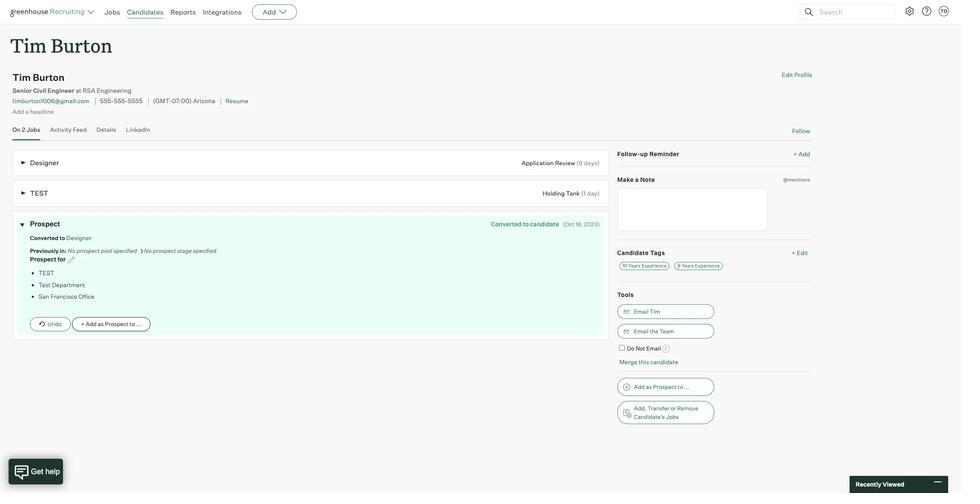 Task type: describe. For each thing, give the bounding box(es) containing it.
specified for no prospect pool specified
[[113, 248, 137, 254]]

san
[[39, 293, 49, 300]]

tim for tim burton senior civil engineer at rsa engineering
[[12, 72, 31, 83]]

this
[[639, 359, 649, 366]]

as inside button
[[98, 321, 104, 328]]

details
[[97, 126, 116, 133]]

edit inside + edit "link"
[[797, 249, 808, 257]]

jobs link
[[105, 8, 120, 16]]

+ add as prospect to ...
[[81, 321, 141, 328]]

td button
[[937, 4, 951, 18]]

pool
[[101, 248, 112, 254]]

feed
[[73, 126, 87, 133]]

prospect for pool
[[77, 248, 100, 254]]

candidate tags
[[617, 249, 665, 257]]

resume link
[[226, 98, 248, 105]]

on 2 jobs link
[[12, 126, 40, 138]]

in:
[[60, 248, 67, 254]]

edit profile
[[782, 71, 813, 79]]

office
[[79, 293, 94, 300]]

years for 10
[[629, 263, 641, 269]]

reports link
[[170, 8, 196, 16]]

10
[[623, 263, 628, 269]]

application review (9 days)
[[522, 159, 600, 167]]

previously in:
[[30, 248, 67, 254]]

tim for tim burton
[[10, 33, 46, 58]]

no prospect stage specified
[[144, 248, 216, 254]]

tags
[[650, 249, 665, 257]]

details link
[[97, 126, 116, 138]]

recently viewed
[[856, 481, 905, 489]]

td
[[941, 8, 948, 14]]

experience for 8 years experience
[[695, 263, 720, 269]]

converted to designer
[[30, 235, 92, 242]]

2 555- from the left
[[114, 98, 128, 105]]

(oct
[[563, 221, 575, 228]]

reports
[[170, 8, 196, 16]]

integrations
[[203, 8, 242, 16]]

add,
[[634, 405, 647, 412]]

no prospect pool specified
[[68, 248, 137, 254]]

no for no prospect pool specified
[[68, 248, 75, 254]]

or
[[671, 405, 676, 412]]

add for add
[[263, 8, 276, 16]]

email the team
[[634, 328, 674, 335]]

0 vertical spatial designer
[[30, 158, 59, 167]]

for
[[58, 256, 66, 263]]

holding
[[543, 190, 565, 197]]

do
[[627, 345, 635, 352]]

follow
[[792, 127, 811, 135]]

undo
[[48, 321, 62, 328]]

add, transfer or remove candidate's jobs
[[634, 405, 699, 421]]

+ edit
[[792, 249, 808, 257]]

add as prospect to ...
[[634, 384, 690, 391]]

add a headline
[[12, 108, 54, 115]]

add for add a headline
[[12, 108, 24, 115]]

senior
[[12, 87, 32, 95]]

specified for no prospect stage specified
[[193, 248, 216, 254]]

integrations link
[[203, 8, 242, 16]]

email for email tim
[[634, 308, 649, 315]]

10 years experience link
[[620, 262, 670, 271]]

burton for tim burton
[[51, 33, 112, 58]]

add inside button
[[86, 321, 97, 328]]

linkedin link
[[126, 126, 150, 138]]

resume
[[226, 98, 248, 105]]

follow-
[[617, 150, 640, 158]]

8 years experience
[[678, 263, 720, 269]]

test
[[39, 281, 51, 289]]

francisco
[[51, 293, 77, 300]]

follow-up reminder
[[617, 150, 680, 158]]

headline
[[30, 108, 54, 115]]

candidate
[[617, 249, 649, 257]]

prospect inside button
[[105, 321, 129, 328]]

converted for candidate
[[491, 221, 522, 228]]

engineer
[[47, 87, 74, 95]]

... inside button
[[685, 384, 690, 391]]

tank
[[566, 190, 580, 197]]

Search text field
[[818, 6, 887, 18]]

+ add as prospect to ... button
[[72, 317, 150, 332]]

merge this candidate link
[[620, 359, 679, 366]]

department
[[52, 281, 85, 289]]

san francisco office
[[39, 293, 94, 300]]

not
[[636, 345, 645, 352]]

on 2 jobs
[[12, 126, 40, 133]]

at
[[76, 87, 81, 95]]

to inside button
[[678, 384, 683, 391]]

merge
[[620, 359, 638, 366]]

+ for + add
[[794, 150, 798, 158]]

converted for designer
[[30, 235, 58, 242]]

a for make
[[635, 176, 639, 184]]

1 555- from the left
[[100, 98, 114, 105]]

0 vertical spatial test
[[30, 189, 48, 198]]

greenhouse recruiting image
[[10, 7, 87, 17]]

on
[[12, 126, 21, 133]]

note
[[641, 176, 655, 184]]



Task type: locate. For each thing, give the bounding box(es) containing it.
07:00)
[[172, 98, 192, 105]]

(gmt-
[[153, 98, 172, 105]]

years right 8
[[682, 263, 694, 269]]

0 horizontal spatial designer
[[30, 158, 59, 167]]

0 vertical spatial as
[[98, 321, 104, 328]]

add inside popup button
[[263, 8, 276, 16]]

1 horizontal spatial converted
[[491, 221, 522, 228]]

specified right 'stage'
[[193, 248, 216, 254]]

stage
[[177, 248, 192, 254]]

1 horizontal spatial a
[[635, 176, 639, 184]]

experience
[[642, 263, 667, 269], [695, 263, 720, 269]]

converted inside converted to designer
[[30, 235, 58, 242]]

candidate for to
[[530, 221, 559, 228]]

1 vertical spatial test
[[39, 270, 54, 277]]

a left note
[[635, 176, 639, 184]]

8 years experience link
[[675, 262, 723, 271]]

1 vertical spatial ...
[[685, 384, 690, 391]]

transfer
[[648, 405, 670, 412]]

converted to candidate (oct 18, 2023)
[[491, 221, 600, 228]]

2 vertical spatial jobs
[[666, 414, 679, 421]]

prospect inside button
[[653, 384, 677, 391]]

reminder
[[650, 150, 680, 158]]

0 horizontal spatial years
[[629, 263, 641, 269]]

experience right 8
[[695, 263, 720, 269]]

candidate left (oct
[[530, 221, 559, 228]]

+ add
[[794, 150, 811, 158]]

18,
[[576, 221, 583, 228]]

1 specified from the left
[[113, 248, 137, 254]]

0 vertical spatial jobs
[[105, 8, 120, 16]]

the
[[650, 328, 659, 335]]

specified right 'pool'
[[113, 248, 137, 254]]

no right in: at left bottom
[[68, 248, 75, 254]]

a left headline
[[25, 108, 29, 115]]

1 no from the left
[[68, 248, 75, 254]]

email left the
[[634, 328, 649, 335]]

previously
[[30, 248, 59, 254]]

2 prospect from the left
[[153, 248, 176, 254]]

1 horizontal spatial jobs
[[105, 8, 120, 16]]

1 horizontal spatial specified
[[193, 248, 216, 254]]

1 horizontal spatial experience
[[695, 263, 720, 269]]

0 horizontal spatial ...
[[136, 321, 141, 328]]

jobs right 2
[[27, 126, 40, 133]]

email
[[634, 308, 649, 315], [634, 328, 649, 335], [647, 345, 661, 352]]

tim
[[10, 33, 46, 58], [12, 72, 31, 83], [650, 308, 660, 315]]

jobs down or
[[666, 414, 679, 421]]

to inside button
[[130, 321, 135, 328]]

1 vertical spatial a
[[635, 176, 639, 184]]

years for 8
[[682, 263, 694, 269]]

0 horizontal spatial as
[[98, 321, 104, 328]]

burton inside tim burton senior civil engineer at rsa engineering
[[33, 72, 64, 83]]

1 horizontal spatial designer
[[66, 235, 92, 242]]

review
[[555, 159, 575, 167]]

2 no from the left
[[144, 248, 152, 254]]

1 vertical spatial email
[[634, 328, 649, 335]]

tim burton senior civil engineer at rsa engineering
[[12, 72, 131, 95]]

remove
[[678, 405, 699, 412]]

profile
[[795, 71, 813, 79]]

1 horizontal spatial no
[[144, 248, 152, 254]]

+ inside button
[[81, 321, 85, 328]]

timburton1006@gmail.com link
[[12, 98, 90, 105]]

2 vertical spatial +
[[81, 321, 85, 328]]

0 vertical spatial candidate
[[530, 221, 559, 228]]

burton up tim burton senior civil engineer at rsa engineering
[[51, 33, 112, 58]]

a for add
[[25, 108, 29, 115]]

email tim
[[634, 308, 660, 315]]

burton for tim burton senior civil engineer at rsa engineering
[[33, 72, 64, 83]]

as inside button
[[646, 384, 652, 391]]

0 vertical spatial converted
[[491, 221, 522, 228]]

2 vertical spatial email
[[647, 345, 661, 352]]

prospect down designer link
[[77, 248, 100, 254]]

candidate right this
[[651, 359, 679, 366]]

designer
[[30, 158, 59, 167], [66, 235, 92, 242]]

follow link
[[792, 127, 811, 135]]

1 vertical spatial designer
[[66, 235, 92, 242]]

Do Not Email checkbox
[[619, 345, 625, 351]]

1 vertical spatial +
[[792, 249, 796, 257]]

1 horizontal spatial edit
[[797, 249, 808, 257]]

1 vertical spatial burton
[[33, 72, 64, 83]]

@mentions
[[783, 177, 811, 183]]

email up the email the team
[[634, 308, 649, 315]]

tim burton
[[10, 33, 112, 58]]

recently
[[856, 481, 882, 489]]

... inside button
[[136, 321, 141, 328]]

td button
[[939, 6, 949, 16]]

tim up the
[[650, 308, 660, 315]]

experience down tags
[[642, 263, 667, 269]]

prospect left 'stage'
[[153, 248, 176, 254]]

tim inside button
[[650, 308, 660, 315]]

designer link
[[66, 235, 92, 242]]

add for add as prospect to ...
[[634, 384, 645, 391]]

0 vertical spatial edit
[[782, 71, 793, 79]]

555-555-5555
[[100, 98, 143, 105]]

1 horizontal spatial candidate
[[651, 359, 679, 366]]

@mentions link
[[783, 176, 811, 184]]

1 vertical spatial as
[[646, 384, 652, 391]]

years right 10
[[629, 263, 641, 269]]

no for no prospect stage specified
[[144, 248, 152, 254]]

activity feed link
[[50, 126, 87, 138]]

edit
[[782, 71, 793, 79], [797, 249, 808, 257]]

test department
[[39, 281, 85, 289]]

2 years from the left
[[682, 263, 694, 269]]

tim up senior
[[12, 72, 31, 83]]

1 experience from the left
[[642, 263, 667, 269]]

test
[[30, 189, 48, 198], [39, 270, 54, 277]]

10 years experience
[[623, 263, 667, 269]]

0 vertical spatial email
[[634, 308, 649, 315]]

burton
[[51, 33, 112, 58], [33, 72, 64, 83]]

0 horizontal spatial a
[[25, 108, 29, 115]]

0 vertical spatial a
[[25, 108, 29, 115]]

+ for + edit
[[792, 249, 796, 257]]

+
[[794, 150, 798, 158], [792, 249, 796, 257], [81, 321, 85, 328]]

holding tank (1 day)
[[543, 190, 600, 197]]

burton up civil
[[33, 72, 64, 83]]

email right not
[[647, 345, 661, 352]]

candidate for this
[[651, 359, 679, 366]]

5555
[[128, 98, 143, 105]]

no
[[68, 248, 75, 254], [144, 248, 152, 254]]

experience for 10 years experience
[[642, 263, 667, 269]]

viewed
[[883, 481, 905, 489]]

timburton1006@gmail.com
[[12, 98, 90, 105]]

to inside converted to designer
[[60, 235, 65, 242]]

1 years from the left
[[629, 263, 641, 269]]

designer down on 2 jobs link
[[30, 158, 59, 167]]

jobs
[[105, 8, 120, 16], [27, 126, 40, 133], [666, 414, 679, 421]]

0 horizontal spatial specified
[[113, 248, 137, 254]]

0 horizontal spatial experience
[[642, 263, 667, 269]]

civil
[[33, 87, 46, 95]]

rsa
[[83, 87, 95, 95]]

make
[[617, 176, 634, 184]]

0 horizontal spatial jobs
[[27, 126, 40, 133]]

add as prospect to ... button
[[617, 378, 714, 396]]

None text field
[[617, 188, 768, 231]]

2 vertical spatial tim
[[650, 308, 660, 315]]

0 horizontal spatial no
[[68, 248, 75, 254]]

1 vertical spatial tim
[[12, 72, 31, 83]]

merge this candidate
[[620, 359, 679, 366]]

1 horizontal spatial as
[[646, 384, 652, 391]]

+ edit link
[[790, 247, 811, 259]]

designer up in: at left bottom
[[66, 235, 92, 242]]

tim inside tim burton senior civil engineer at rsa engineering
[[12, 72, 31, 83]]

make a note
[[617, 176, 655, 184]]

0 horizontal spatial prospect
[[77, 248, 100, 254]]

0 horizontal spatial candidate
[[530, 221, 559, 228]]

add button
[[252, 4, 297, 20]]

1 vertical spatial candidate
[[651, 359, 679, 366]]

linkedin
[[126, 126, 150, 133]]

candidates link
[[127, 8, 164, 16]]

2 horizontal spatial jobs
[[666, 414, 679, 421]]

1 vertical spatial converted
[[30, 235, 58, 242]]

1 prospect from the left
[[77, 248, 100, 254]]

0 vertical spatial tim
[[10, 33, 46, 58]]

prospect
[[77, 248, 100, 254], [153, 248, 176, 254]]

no left 'stage'
[[144, 248, 152, 254]]

engineering
[[97, 87, 131, 95]]

tools
[[617, 292, 634, 299]]

activity
[[50, 126, 72, 133]]

do not email
[[627, 345, 661, 352]]

add inside button
[[634, 384, 645, 391]]

activity feed
[[50, 126, 87, 133]]

1 horizontal spatial years
[[682, 263, 694, 269]]

undo link
[[30, 317, 71, 332]]

jobs inside add, transfer or remove candidate's jobs
[[666, 414, 679, 421]]

0 vertical spatial ...
[[136, 321, 141, 328]]

team
[[660, 328, 674, 335]]

+ inside "link"
[[792, 249, 796, 257]]

0 vertical spatial burton
[[51, 33, 112, 58]]

0 vertical spatial +
[[794, 150, 798, 158]]

as
[[98, 321, 104, 328], [646, 384, 652, 391]]

email for email the team
[[634, 328, 649, 335]]

days)
[[584, 159, 600, 167]]

candidate
[[530, 221, 559, 228], [651, 359, 679, 366]]

to
[[523, 221, 529, 228], [60, 235, 65, 242], [130, 321, 135, 328], [678, 384, 683, 391]]

tim down the greenhouse recruiting image
[[10, 33, 46, 58]]

jobs left candidates link at top
[[105, 8, 120, 16]]

1 horizontal spatial prospect
[[153, 248, 176, 254]]

1 vertical spatial jobs
[[27, 126, 40, 133]]

0 horizontal spatial edit
[[782, 71, 793, 79]]

candidates
[[127, 8, 164, 16]]

2 specified from the left
[[193, 248, 216, 254]]

1 horizontal spatial ...
[[685, 384, 690, 391]]

1 vertical spatial edit
[[797, 249, 808, 257]]

0 horizontal spatial converted
[[30, 235, 58, 242]]

edit profile link
[[782, 71, 813, 79]]

email tim button
[[617, 305, 714, 319]]

prospect for stage
[[153, 248, 176, 254]]

2 experience from the left
[[695, 263, 720, 269]]

configure image
[[905, 6, 915, 16]]

+ for + add as prospect to ...
[[81, 321, 85, 328]]

8
[[678, 263, 681, 269]]

specified
[[113, 248, 137, 254], [193, 248, 216, 254]]



Task type: vqa. For each thing, say whether or not it's contained in the screenshot.
+ associated with + Add as Prospect to ...
yes



